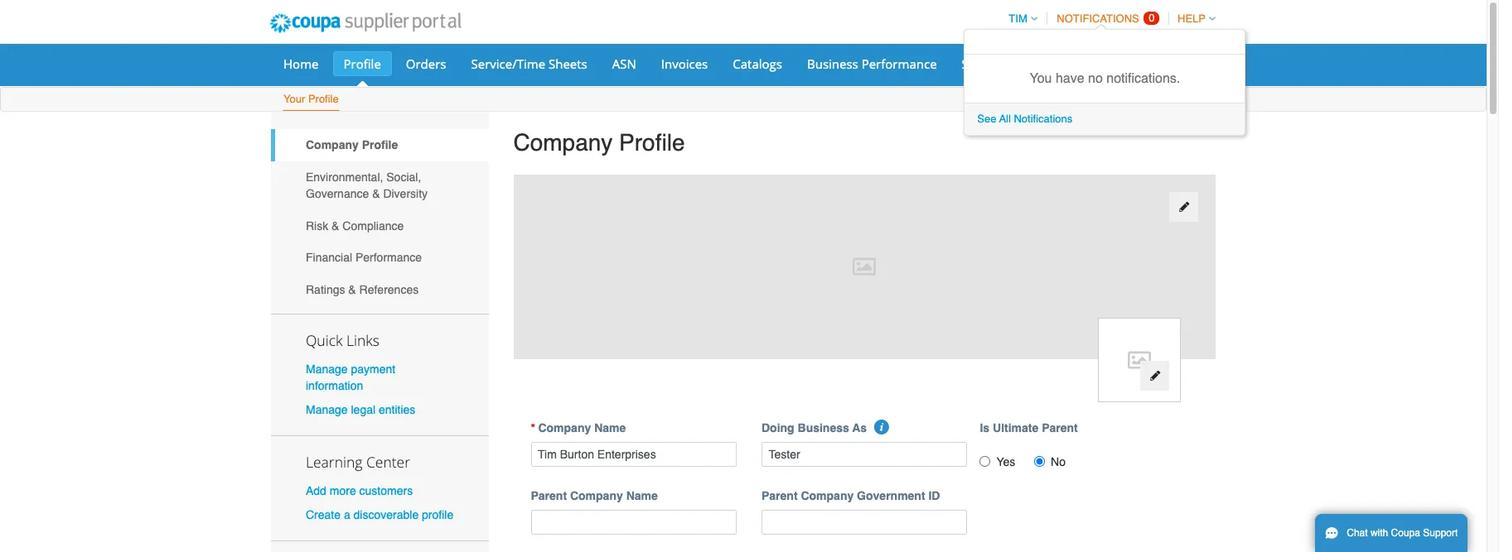 Task type: describe. For each thing, give the bounding box(es) containing it.
a
[[344, 509, 350, 522]]

additional information image
[[875, 420, 890, 435]]

business performance
[[807, 56, 937, 72]]

references
[[359, 283, 419, 297]]

catalogs
[[733, 56, 783, 72]]

service/time sheets
[[471, 56, 588, 72]]

ratings & references link
[[271, 274, 489, 306]]

background image
[[514, 175, 1216, 359]]

risk
[[306, 219, 328, 233]]

profile link
[[333, 51, 392, 76]]

0 horizontal spatial company profile
[[306, 139, 398, 152]]

company for parent company name
[[570, 490, 623, 503]]

support
[[1424, 528, 1458, 540]]

help
[[1178, 12, 1206, 25]]

center
[[366, 453, 410, 472]]

parent for parent company name
[[531, 490, 567, 503]]

quick
[[306, 330, 343, 350]]

Parent Company Name text field
[[531, 510, 737, 536]]

coupa
[[1392, 528, 1421, 540]]

& inside "environmental, social, governance & diversity"
[[372, 187, 380, 201]]

*
[[531, 422, 535, 435]]

you
[[1030, 71, 1052, 86]]

ratings & references
[[306, 283, 419, 297]]

asn
[[612, 56, 637, 72]]

customers
[[359, 485, 413, 498]]

parent company government id
[[762, 490, 940, 503]]

create a discoverable profile
[[306, 509, 454, 522]]

profile
[[422, 509, 454, 522]]

your profile
[[284, 93, 339, 105]]

orders
[[406, 56, 446, 72]]

legal
[[351, 404, 376, 417]]

notifications.
[[1107, 71, 1181, 86]]

0 vertical spatial business
[[807, 56, 859, 72]]

see all notifications link
[[978, 112, 1237, 127]]

company up environmental,
[[306, 139, 359, 152]]

notifications inside notifications 0
[[1057, 12, 1140, 25]]

setup link
[[1100, 51, 1155, 76]]

risk & compliance link
[[271, 210, 489, 242]]

& for compliance
[[332, 219, 339, 233]]

information
[[306, 379, 363, 393]]

ultimate
[[993, 422, 1039, 435]]

Parent Company Government ID text field
[[762, 510, 968, 536]]

1 horizontal spatial company profile
[[514, 129, 685, 156]]

compliance
[[343, 219, 404, 233]]

help link
[[1171, 12, 1216, 25]]

see all notifications
[[978, 113, 1073, 125]]

chat with coupa support
[[1347, 528, 1458, 540]]

change image image for background image
[[1179, 202, 1190, 213]]

manage for manage payment information
[[306, 363, 348, 376]]

business performance link
[[797, 51, 948, 76]]

quick links
[[306, 330, 380, 350]]

add-ons link
[[1027, 51, 1096, 76]]

chat
[[1347, 528, 1368, 540]]

add more customers link
[[306, 485, 413, 498]]

links
[[346, 330, 380, 350]]

no
[[1089, 71, 1103, 86]]

manage for manage legal entities
[[306, 404, 348, 417]]

tim
[[1009, 12, 1028, 25]]

with
[[1371, 528, 1389, 540]]

notifications 0
[[1057, 12, 1155, 25]]

1 vertical spatial business
[[798, 422, 850, 435]]

add-
[[1038, 56, 1065, 72]]

you have no notifications.
[[1030, 71, 1181, 86]]

invoices
[[661, 56, 708, 72]]

payment
[[351, 363, 396, 376]]

performance for financial performance
[[356, 251, 422, 265]]

financial
[[306, 251, 352, 265]]

& for references
[[348, 283, 356, 297]]

coupa supplier portal image
[[259, 2, 472, 44]]

discoverable
[[354, 509, 419, 522]]

manage payment information link
[[306, 363, 396, 393]]

chat with coupa support button
[[1316, 515, 1468, 553]]



Task type: locate. For each thing, give the bounding box(es) containing it.
add more customers
[[306, 485, 413, 498]]

notifications
[[1057, 12, 1140, 25], [1014, 113, 1073, 125]]

performance
[[862, 56, 937, 72], [356, 251, 422, 265]]

sheets
[[549, 56, 588, 72]]

company up the parent company name text box
[[570, 490, 623, 503]]

company profile link
[[271, 129, 489, 161]]

environmental,
[[306, 171, 383, 184]]

company right *
[[538, 422, 591, 435]]

environmental, social, governance & diversity link
[[271, 161, 489, 210]]

doing
[[762, 422, 795, 435]]

learning
[[306, 453, 363, 472]]

2 manage from the top
[[306, 404, 348, 417]]

id
[[929, 490, 940, 503]]

0 vertical spatial notifications
[[1057, 12, 1140, 25]]

change image image for logo
[[1150, 371, 1161, 382]]

change image image
[[1179, 202, 1190, 213], [1150, 371, 1161, 382]]

parent up no
[[1042, 422, 1078, 435]]

1 horizontal spatial &
[[348, 283, 356, 297]]

as
[[853, 422, 867, 435]]

Doing Business As text field
[[762, 442, 968, 468]]

& right "risk"
[[332, 219, 339, 233]]

create
[[306, 509, 341, 522]]

all
[[1000, 113, 1011, 125]]

company
[[514, 129, 613, 156], [306, 139, 359, 152], [538, 422, 591, 435], [570, 490, 623, 503], [801, 490, 854, 503]]

1 vertical spatial performance
[[356, 251, 422, 265]]

logo image
[[1098, 318, 1181, 403]]

more
[[330, 485, 356, 498]]

setup
[[1111, 56, 1144, 72]]

manage payment information
[[306, 363, 396, 393]]

create a discoverable profile link
[[306, 509, 454, 522]]

home
[[284, 56, 319, 72]]

risk & compliance
[[306, 219, 404, 233]]

invoices link
[[651, 51, 719, 76]]

have
[[1056, 71, 1085, 86]]

financial performance link
[[271, 242, 489, 274]]

ratings
[[306, 283, 345, 297]]

parent company name
[[531, 490, 658, 503]]

entities
[[379, 404, 416, 417]]

name for parent company name
[[626, 490, 658, 503]]

manage legal entities link
[[306, 404, 416, 417]]

asn link
[[602, 51, 647, 76]]

social,
[[387, 171, 421, 184]]

manage
[[306, 363, 348, 376], [306, 404, 348, 417]]

business
[[807, 56, 859, 72], [798, 422, 850, 435]]

financial performance
[[306, 251, 422, 265]]

parent down doing
[[762, 490, 798, 503]]

2 horizontal spatial &
[[372, 187, 380, 201]]

company down sheets
[[514, 129, 613, 156]]

performance inside business performance link
[[862, 56, 937, 72]]

name for * company name
[[594, 422, 626, 435]]

1 horizontal spatial change image image
[[1179, 202, 1190, 213]]

yes
[[997, 456, 1016, 469]]

company profile down asn
[[514, 129, 685, 156]]

0 vertical spatial manage
[[306, 363, 348, 376]]

manage inside "manage payment information"
[[306, 363, 348, 376]]

performance for business performance
[[862, 56, 937, 72]]

&
[[372, 187, 380, 201], [332, 219, 339, 233], [348, 283, 356, 297]]

company up parent company government id text field at the bottom of the page
[[801, 490, 854, 503]]

2 vertical spatial &
[[348, 283, 356, 297]]

diversity
[[383, 187, 428, 201]]

1 horizontal spatial parent
[[762, 490, 798, 503]]

None text field
[[531, 442, 737, 468]]

service/time
[[471, 56, 546, 72]]

manage legal entities
[[306, 404, 416, 417]]

2 horizontal spatial parent
[[1042, 422, 1078, 435]]

service/time sheets link
[[461, 51, 598, 76]]

& left diversity
[[372, 187, 380, 201]]

is ultimate parent
[[980, 422, 1078, 435]]

notifications right the all
[[1014, 113, 1073, 125]]

& inside 'link'
[[332, 219, 339, 233]]

business left as
[[798, 422, 850, 435]]

no
[[1051, 456, 1066, 469]]

& right ratings
[[348, 283, 356, 297]]

government
[[857, 490, 926, 503]]

parent for parent company government id
[[762, 490, 798, 503]]

0 vertical spatial change image image
[[1179, 202, 1190, 213]]

performance inside "financial performance" link
[[356, 251, 422, 265]]

1 vertical spatial manage
[[306, 404, 348, 417]]

name
[[594, 422, 626, 435], [626, 490, 658, 503]]

you have no notifications. navigation
[[964, 2, 1246, 136]]

company for * company name
[[538, 422, 591, 435]]

company profile
[[514, 129, 685, 156], [306, 139, 398, 152]]

0 vertical spatial name
[[594, 422, 626, 435]]

manage up information
[[306, 363, 348, 376]]

doing business as
[[762, 422, 867, 435]]

parent
[[1042, 422, 1078, 435], [531, 490, 567, 503], [762, 490, 798, 503]]

0 horizontal spatial parent
[[531, 490, 567, 503]]

catalogs link
[[722, 51, 793, 76]]

your
[[284, 93, 305, 105]]

tim link
[[1002, 12, 1038, 25]]

notifications up 'ons'
[[1057, 12, 1140, 25]]

name up parent company name
[[594, 422, 626, 435]]

governance
[[306, 187, 369, 201]]

ons
[[1065, 56, 1086, 72]]

company profile up environmental,
[[306, 139, 398, 152]]

1 horizontal spatial performance
[[862, 56, 937, 72]]

1 vertical spatial notifications
[[1014, 113, 1073, 125]]

is
[[980, 422, 990, 435]]

0 vertical spatial performance
[[862, 56, 937, 72]]

manage down information
[[306, 404, 348, 417]]

add
[[306, 485, 327, 498]]

1 vertical spatial name
[[626, 490, 658, 503]]

0
[[1149, 12, 1155, 24]]

see
[[978, 113, 997, 125]]

1 manage from the top
[[306, 363, 348, 376]]

sourcing link
[[951, 51, 1023, 76]]

None radio
[[980, 456, 991, 467], [1035, 456, 1045, 467], [980, 456, 991, 467], [1035, 456, 1045, 467]]

0 vertical spatial &
[[372, 187, 380, 201]]

* company name
[[531, 422, 626, 435]]

environmental, social, governance & diversity
[[306, 171, 428, 201]]

sourcing
[[962, 56, 1013, 72]]

0 horizontal spatial change image image
[[1150, 371, 1161, 382]]

name up the parent company name text box
[[626, 490, 658, 503]]

0 horizontal spatial performance
[[356, 251, 422, 265]]

add-ons
[[1038, 56, 1086, 72]]

orders link
[[395, 51, 457, 76]]

business right catalogs link
[[807, 56, 859, 72]]

home link
[[273, 51, 330, 76]]

profile
[[344, 56, 381, 72], [308, 93, 339, 105], [619, 129, 685, 156], [362, 139, 398, 152]]

1 vertical spatial &
[[332, 219, 339, 233]]

1 vertical spatial change image image
[[1150, 371, 1161, 382]]

0 horizontal spatial &
[[332, 219, 339, 233]]

company for parent company government id
[[801, 490, 854, 503]]

parent down *
[[531, 490, 567, 503]]

your profile link
[[283, 90, 340, 111]]



Task type: vqa. For each thing, say whether or not it's contained in the screenshot.
navigation
no



